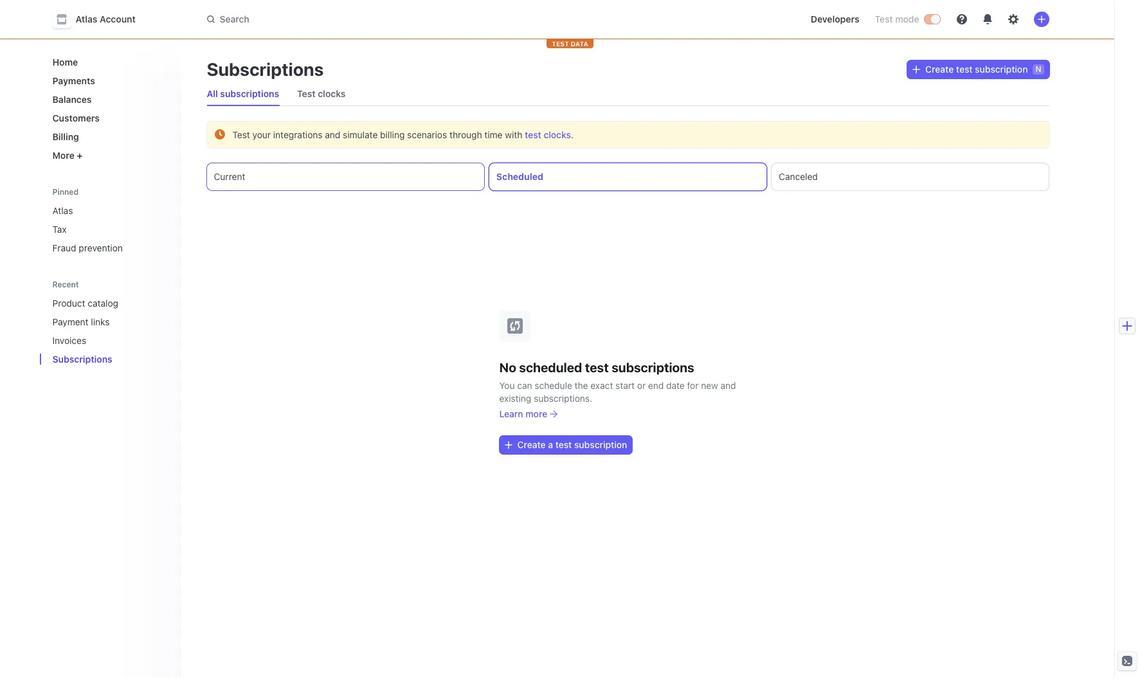 Task type: vqa. For each thing, say whether or not it's contained in the screenshot.
results
no



Task type: locate. For each thing, give the bounding box(es) containing it.
1 horizontal spatial subscription
[[976, 64, 1028, 75]]

1 horizontal spatial atlas
[[76, 14, 97, 24]]

canceled
[[779, 171, 818, 182]]

atlas for atlas
[[52, 205, 73, 216]]

customers
[[52, 113, 100, 124]]

0 vertical spatial clocks
[[318, 88, 346, 99]]

1 vertical spatial atlas
[[52, 205, 73, 216]]

0 horizontal spatial clocks
[[318, 88, 346, 99]]

0 vertical spatial subscriptions
[[207, 59, 324, 80]]

1 vertical spatial subscriptions
[[52, 354, 112, 365]]

create left a
[[518, 439, 546, 450]]

1 vertical spatial tab list
[[207, 163, 1050, 190]]

test your integrations and simulate billing scenarios through time with test clocks .
[[233, 129, 574, 140]]

atlas left account
[[76, 14, 97, 24]]

clocks inside 'tab list'
[[318, 88, 346, 99]]

1 vertical spatial subscriptions
[[612, 360, 695, 375]]

account
[[100, 14, 136, 24]]

links
[[91, 317, 110, 327]]

subscriptions
[[220, 88, 279, 99], [612, 360, 695, 375]]

clocks up simulate
[[318, 88, 346, 99]]

payment links
[[52, 317, 110, 327]]

create
[[926, 64, 954, 75], [518, 439, 546, 450]]

test right a
[[556, 439, 572, 450]]

0 horizontal spatial subscriptions
[[220, 88, 279, 99]]

0 horizontal spatial subscription
[[575, 439, 628, 450]]

subscriptions
[[207, 59, 324, 80], [52, 354, 112, 365]]

1 horizontal spatial test
[[297, 88, 316, 99]]

1 horizontal spatial subscriptions
[[207, 59, 324, 80]]

0 horizontal spatial subscriptions
[[52, 354, 112, 365]]

subscriptions.
[[534, 393, 593, 404]]

test clocks link
[[292, 85, 351, 103]]

settings image
[[1009, 14, 1019, 24]]

tab list
[[202, 82, 1050, 106], [207, 163, 1050, 190]]

1 vertical spatial test
[[297, 88, 316, 99]]

date
[[667, 380, 685, 391]]

0 vertical spatial tab list
[[202, 82, 1050, 106]]

1 horizontal spatial clocks
[[544, 129, 571, 140]]

atlas
[[76, 14, 97, 24], [52, 205, 73, 216]]

1 horizontal spatial subscriptions
[[612, 360, 695, 375]]

all subscriptions link
[[202, 85, 284, 103]]

subscriptions link
[[47, 349, 153, 370]]

subscriptions down invoices
[[52, 354, 112, 365]]

create for create a test subscription
[[518, 439, 546, 450]]

create a test subscription link
[[500, 436, 633, 454]]

product catalog
[[52, 298, 118, 309]]

billing
[[380, 129, 405, 140]]

data
[[571, 40, 589, 48]]

fraud
[[52, 243, 76, 254]]

test
[[957, 64, 973, 75], [525, 129, 542, 140], [585, 360, 609, 375], [556, 439, 572, 450]]

atlas down pinned
[[52, 205, 73, 216]]

can
[[517, 380, 532, 391]]

and right "new"
[[721, 380, 736, 391]]

product
[[52, 298, 85, 309]]

atlas inside pinned element
[[52, 205, 73, 216]]

current
[[214, 171, 245, 182]]

no scheduled test subscriptions
[[500, 360, 695, 375]]

2 vertical spatial test
[[233, 129, 250, 140]]

subscriptions right 'all'
[[220, 88, 279, 99]]

your
[[253, 129, 271, 140]]

scheduled button
[[490, 163, 767, 190]]

0 horizontal spatial create
[[518, 439, 546, 450]]

Search text field
[[199, 7, 562, 31]]

+
[[77, 150, 83, 161]]

subscription left 'n' on the top of page
[[976, 64, 1028, 75]]

clocks right with
[[544, 129, 571, 140]]

1 vertical spatial and
[[721, 380, 736, 391]]

simulate
[[343, 129, 378, 140]]

search
[[220, 14, 249, 24]]

customers link
[[47, 107, 171, 129]]

1 horizontal spatial and
[[721, 380, 736, 391]]

learn
[[500, 408, 524, 419]]

subscriptions up all subscriptions
[[207, 59, 324, 80]]

scheduled
[[497, 171, 544, 182]]

through
[[450, 129, 482, 140]]

help image
[[957, 14, 967, 24]]

test left mode
[[875, 14, 893, 24]]

0 vertical spatial atlas
[[76, 14, 97, 24]]

payments link
[[47, 70, 171, 91]]

balances link
[[47, 89, 171, 110]]

scheduled
[[519, 360, 583, 375]]

with
[[505, 129, 523, 140]]

subscription inside the 'create a test subscription' link
[[575, 439, 628, 450]]

atlas account button
[[52, 10, 149, 28]]

invoices link
[[47, 330, 153, 351]]

prevention
[[79, 243, 123, 254]]

2 horizontal spatial test
[[875, 14, 893, 24]]

1 vertical spatial create
[[518, 439, 546, 450]]

atlas inside button
[[76, 14, 97, 24]]

tax
[[52, 224, 67, 235]]

learn more
[[500, 408, 548, 419]]

billing
[[52, 131, 79, 142]]

payment
[[52, 317, 89, 327]]

core navigation links element
[[47, 51, 171, 166]]

tax link
[[47, 219, 171, 240]]

and left simulate
[[325, 129, 341, 140]]

tab list containing current
[[207, 163, 1050, 190]]

clocks
[[318, 88, 346, 99], [544, 129, 571, 140]]

current button
[[207, 163, 484, 190]]

subscription right a
[[575, 439, 628, 450]]

0 vertical spatial create
[[926, 64, 954, 75]]

0 vertical spatial and
[[325, 129, 341, 140]]

test up integrations
[[297, 88, 316, 99]]

you
[[500, 380, 515, 391]]

home
[[52, 57, 78, 68]]

subscriptions up end
[[612, 360, 695, 375]]

more
[[52, 150, 75, 161]]

Search search field
[[199, 7, 562, 31]]

balances
[[52, 94, 92, 105]]

product catalog link
[[47, 293, 153, 314]]

and
[[325, 129, 341, 140], [721, 380, 736, 391]]

0 horizontal spatial atlas
[[52, 205, 73, 216]]

test right with
[[525, 129, 542, 140]]

0 vertical spatial test
[[875, 14, 893, 24]]

1 vertical spatial subscription
[[575, 439, 628, 450]]

subscription
[[976, 64, 1028, 75], [575, 439, 628, 450]]

create right svg image
[[926, 64, 954, 75]]

all subscriptions
[[207, 88, 279, 99]]

test left your
[[233, 129, 250, 140]]

test
[[875, 14, 893, 24], [297, 88, 316, 99], [233, 129, 250, 140]]

or
[[638, 380, 646, 391]]

invoices
[[52, 335, 86, 346]]

learn more link
[[500, 408, 558, 420]]

create inside the 'create a test subscription' link
[[518, 439, 546, 450]]

0 vertical spatial subscriptions
[[220, 88, 279, 99]]

more
[[526, 408, 548, 419]]

1 horizontal spatial create
[[926, 64, 954, 75]]



Task type: describe. For each thing, give the bounding box(es) containing it.
test clocks
[[297, 88, 346, 99]]

time
[[485, 129, 503, 140]]

home link
[[47, 51, 171, 73]]

notifications image
[[983, 14, 993, 24]]

pinned element
[[47, 200, 171, 259]]

no
[[500, 360, 517, 375]]

test for test clocks
[[297, 88, 316, 99]]

test data
[[552, 40, 589, 48]]

more +
[[52, 150, 83, 161]]

create for create test subscription
[[926, 64, 954, 75]]

the
[[575, 380, 588, 391]]

create a test subscription
[[518, 439, 628, 450]]

recent
[[52, 280, 79, 290]]

new
[[701, 380, 719, 391]]

mode
[[896, 14, 920, 24]]

atlas account
[[76, 14, 136, 24]]

fraud prevention
[[52, 243, 123, 254]]

0 horizontal spatial test
[[233, 129, 250, 140]]

test right svg image
[[957, 64, 973, 75]]

for
[[687, 380, 699, 391]]

pinned navigation links element
[[47, 181, 173, 259]]

0 vertical spatial subscription
[[976, 64, 1028, 75]]

and inside you can schedule the exact start or end date for new and existing subscriptions.
[[721, 380, 736, 391]]

billing link
[[47, 126, 171, 147]]

end
[[649, 380, 664, 391]]

developers link
[[806, 9, 865, 30]]

existing
[[500, 393, 532, 404]]

recent element
[[40, 293, 181, 370]]

create test subscription
[[926, 64, 1028, 75]]

payments
[[52, 75, 95, 86]]

test mode
[[875, 14, 920, 24]]

atlas link
[[47, 200, 171, 221]]

0 horizontal spatial and
[[325, 129, 341, 140]]

test
[[552, 40, 569, 48]]

subscriptions inside the recent element
[[52, 354, 112, 365]]

1 vertical spatial clocks
[[544, 129, 571, 140]]

developers
[[811, 14, 860, 24]]

fraud prevention link
[[47, 237, 171, 259]]

a
[[548, 439, 553, 450]]

svg image
[[505, 441, 512, 449]]

atlas for atlas account
[[76, 14, 97, 24]]

scenarios
[[407, 129, 447, 140]]

n
[[1036, 64, 1042, 74]]

payment links link
[[47, 311, 153, 333]]

exact
[[591, 380, 613, 391]]

recent navigation links element
[[40, 274, 181, 370]]

start
[[616, 380, 635, 391]]

pinned
[[52, 187, 79, 197]]

catalog
[[88, 298, 118, 309]]

integrations
[[273, 129, 323, 140]]

.
[[571, 129, 574, 140]]

tab list containing all subscriptions
[[202, 82, 1050, 106]]

test for test mode
[[875, 14, 893, 24]]

test up exact on the right bottom
[[585, 360, 609, 375]]

test clocks link
[[525, 129, 571, 140]]

canceled button
[[772, 163, 1050, 190]]

you can schedule the exact start or end date for new and existing subscriptions.
[[500, 380, 736, 404]]

svg image
[[913, 66, 921, 73]]

subscriptions inside 'tab list'
[[220, 88, 279, 99]]

all
[[207, 88, 218, 99]]

schedule
[[535, 380, 573, 391]]



